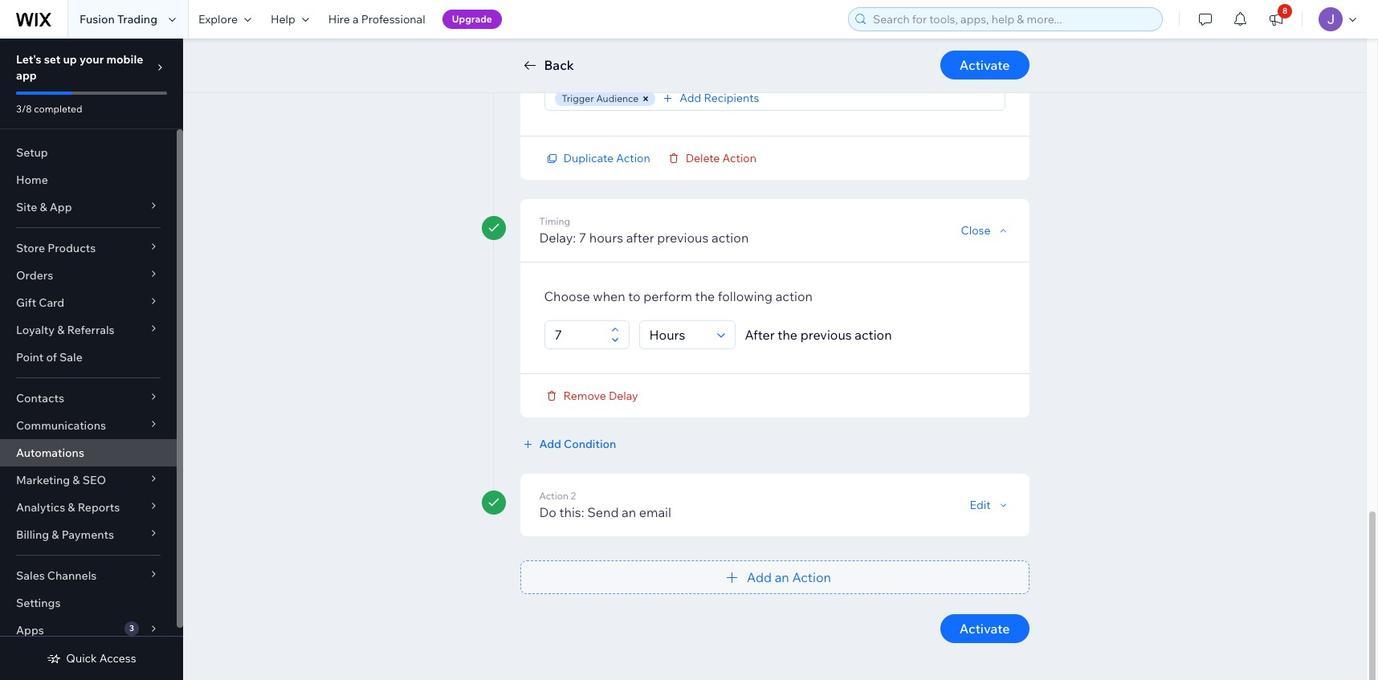 Task type: vqa. For each thing, say whether or not it's contained in the screenshot.
Connect
no



Task type: describe. For each thing, give the bounding box(es) containing it.
setup link
[[0, 139, 177, 166]]

add for add recipients every recipient added will get this email each time it's triggered. learn about recipient groups
[[544, 30, 570, 46]]

get
[[681, 47, 699, 62]]

contacts button
[[0, 385, 177, 412]]

add condition button
[[520, 437, 617, 451]]

an inside action 2 do this: send an email
[[622, 504, 636, 520]]

& for site
[[40, 200, 47, 215]]

2 activate button from the top
[[941, 614, 1030, 643]]

every
[[544, 47, 574, 62]]

action 2 do this: send an email
[[540, 490, 672, 520]]

hire a professional link
[[319, 0, 435, 39]]

quick access button
[[47, 652, 136, 666]]

trigger audience
[[562, 92, 639, 104]]

action inside add an action button
[[793, 569, 832, 585]]

quick access
[[66, 652, 136, 666]]

point
[[16, 350, 44, 365]]

site & app button
[[0, 194, 177, 221]]

sales
[[16, 569, 45, 583]]

sidebar element
[[0, 39, 183, 681]]

site & app
[[16, 200, 72, 215]]

your
[[80, 52, 104, 67]]

time
[[782, 47, 805, 62]]

help button
[[261, 0, 319, 39]]

site
[[16, 200, 37, 215]]

gift card button
[[0, 289, 177, 317]]

1 vertical spatial the
[[778, 327, 798, 343]]

timing
[[540, 215, 571, 227]]

access
[[99, 652, 136, 666]]

billing & payments button
[[0, 521, 177, 549]]

this:
[[560, 504, 585, 520]]

let's
[[16, 52, 41, 67]]

delete
[[686, 151, 720, 165]]

quick
[[66, 652, 97, 666]]

fusion
[[80, 12, 115, 27]]

recipients
[[572, 30, 633, 46]]

to
[[629, 288, 641, 304]]

point of sale link
[[0, 344, 177, 371]]

add for add an action
[[747, 569, 772, 585]]

point of sale
[[16, 350, 83, 365]]

automations link
[[0, 439, 177, 467]]

recipient down the recipients
[[576, 47, 623, 62]]

duplicate action button
[[544, 151, 651, 165]]

loyalty & referrals button
[[0, 317, 177, 344]]

payments
[[62, 528, 114, 542]]

help
[[271, 12, 296, 27]]

& for loyalty
[[57, 323, 65, 337]]

after the previous action
[[745, 327, 892, 343]]

1 activate from the top
[[960, 57, 1010, 73]]

apps
[[16, 623, 44, 638]]

choose when to perform the following action
[[544, 288, 813, 304]]

billing
[[16, 528, 49, 542]]

trigger
[[562, 92, 594, 104]]

learn about recipient groups link
[[544, 62, 696, 76]]

& for analytics
[[68, 501, 75, 515]]

3/8 completed
[[16, 103, 82, 115]]

loyalty
[[16, 323, 55, 337]]

0 horizontal spatial the
[[695, 288, 715, 304]]

upgrade button
[[442, 10, 502, 29]]

recipient up 'audience'
[[610, 62, 656, 76]]

do
[[540, 504, 557, 520]]

delay
[[609, 388, 638, 403]]

add recipients button
[[661, 91, 760, 105]]

learn
[[544, 62, 574, 76]]

groups
[[659, 62, 696, 76]]

each
[[754, 47, 779, 62]]

send
[[587, 504, 619, 520]]

a
[[353, 12, 359, 27]]

back button
[[520, 55, 574, 75]]

close
[[961, 223, 991, 237]]

of
[[46, 350, 57, 365]]

timing delay: 7 hours after previous action
[[540, 215, 749, 245]]

billing & payments
[[16, 528, 114, 542]]

settings link
[[0, 590, 177, 617]]

8
[[1283, 6, 1288, 16]]

settings
[[16, 596, 61, 611]]

recipients
[[704, 91, 760, 105]]

remove
[[564, 388, 606, 403]]

card
[[39, 296, 64, 310]]

let's set up your mobile app
[[16, 52, 143, 83]]

sale
[[59, 350, 83, 365]]

app
[[16, 68, 37, 83]]

delete action button
[[667, 151, 757, 165]]

audience
[[596, 92, 639, 104]]

this
[[701, 47, 720, 62]]

contacts
[[16, 391, 64, 406]]



Task type: locate. For each thing, give the bounding box(es) containing it.
email right this
[[723, 47, 751, 62]]

reports
[[78, 501, 120, 515]]

home
[[16, 173, 48, 187]]

back
[[544, 57, 574, 73]]

action inside timing delay: 7 hours after previous action
[[712, 229, 749, 245]]

condition
[[564, 437, 617, 451]]

0 horizontal spatial previous
[[657, 229, 709, 245]]

& right billing
[[52, 528, 59, 542]]

fusion trading
[[80, 12, 157, 27]]

add inside add recipients every recipient added will get this email each time it's triggered. learn about recipient groups
[[544, 30, 570, 46]]

store products
[[16, 241, 96, 255]]

3/8
[[16, 103, 32, 115]]

choose
[[544, 288, 590, 304]]

duplicate
[[564, 151, 614, 165]]

added
[[625, 47, 659, 62]]

marketing
[[16, 473, 70, 488]]

0 vertical spatial an
[[622, 504, 636, 520]]

& left the reports
[[68, 501, 75, 515]]

& left seo
[[73, 473, 80, 488]]

1 vertical spatial activate
[[960, 621, 1010, 637]]

delay:
[[540, 229, 576, 245]]

after
[[626, 229, 655, 245]]

email inside action 2 do this: send an email
[[639, 504, 672, 520]]

an inside add an action button
[[775, 569, 790, 585]]

1 horizontal spatial action
[[776, 288, 813, 304]]

0 horizontal spatial an
[[622, 504, 636, 520]]

1 vertical spatial email
[[639, 504, 672, 520]]

marketing & seo button
[[0, 467, 177, 494]]

8 button
[[1259, 0, 1294, 39]]

sales channels
[[16, 569, 97, 583]]

seo
[[83, 473, 106, 488]]

orders
[[16, 268, 53, 283]]

add recipients every recipient added will get this email each time it's triggered. learn about recipient groups
[[544, 30, 877, 76]]

3
[[129, 623, 134, 634]]

the
[[695, 288, 715, 304], [778, 327, 798, 343]]

1 vertical spatial previous
[[801, 327, 852, 343]]

add for add recipients
[[680, 91, 702, 105]]

following
[[718, 288, 773, 304]]

1 horizontal spatial email
[[723, 47, 751, 62]]

add for add condition
[[540, 437, 562, 451]]

1 horizontal spatial previous
[[801, 327, 852, 343]]

& for marketing
[[73, 473, 80, 488]]

orders button
[[0, 262, 177, 289]]

delete action
[[686, 151, 757, 165]]

& for billing
[[52, 528, 59, 542]]

home link
[[0, 166, 177, 194]]

0 vertical spatial email
[[723, 47, 751, 62]]

1 horizontal spatial the
[[778, 327, 798, 343]]

1 vertical spatial action
[[776, 288, 813, 304]]

close button
[[961, 223, 1010, 237]]

add condition
[[540, 437, 617, 451]]

email right send
[[639, 504, 672, 520]]

professional
[[361, 12, 426, 27]]

None number field
[[550, 321, 606, 348]]

analytics & reports button
[[0, 494, 177, 521]]

previous
[[657, 229, 709, 245], [801, 327, 852, 343]]

referrals
[[67, 323, 115, 337]]

mobile
[[106, 52, 143, 67]]

& inside popup button
[[57, 323, 65, 337]]

2 activate from the top
[[960, 621, 1010, 637]]

communications button
[[0, 412, 177, 439]]

2 vertical spatial action
[[855, 327, 892, 343]]

action for timing delay: 7 hours after previous action
[[712, 229, 749, 245]]

completed
[[34, 103, 82, 115]]

0 vertical spatial action
[[712, 229, 749, 245]]

& right site
[[40, 200, 47, 215]]

0 vertical spatial previous
[[657, 229, 709, 245]]

the right perform
[[695, 288, 715, 304]]

& right loyalty
[[57, 323, 65, 337]]

0 vertical spatial activate
[[960, 57, 1010, 73]]

1 activate button from the top
[[941, 51, 1030, 80]]

trading
[[117, 12, 157, 27]]

0 horizontal spatial action
[[712, 229, 749, 245]]

add an action
[[747, 569, 832, 585]]

will
[[662, 47, 679, 62]]

about
[[577, 62, 607, 76]]

marketing & seo
[[16, 473, 106, 488]]

2
[[571, 490, 576, 502]]

communications
[[16, 419, 106, 433]]

up
[[63, 52, 77, 67]]

duplicate action
[[564, 151, 651, 165]]

action
[[712, 229, 749, 245], [776, 288, 813, 304], [855, 327, 892, 343]]

hire
[[328, 12, 350, 27]]

edit button
[[970, 498, 1010, 512]]

0 vertical spatial the
[[695, 288, 715, 304]]

set
[[44, 52, 61, 67]]

0 horizontal spatial email
[[639, 504, 672, 520]]

triggered.
[[825, 47, 877, 62]]

activate
[[960, 57, 1010, 73], [960, 621, 1010, 637]]

channels
[[47, 569, 97, 583]]

1 vertical spatial activate button
[[941, 614, 1030, 643]]

setup
[[16, 145, 48, 160]]

when
[[593, 288, 626, 304]]

1 horizontal spatial an
[[775, 569, 790, 585]]

add
[[544, 30, 570, 46], [680, 91, 702, 105], [540, 437, 562, 451], [747, 569, 772, 585]]

hours
[[590, 229, 624, 245]]

automations
[[16, 446, 84, 460]]

add inside button
[[747, 569, 772, 585]]

action inside action 2 do this: send an email
[[540, 490, 569, 502]]

0 vertical spatial activate button
[[941, 51, 1030, 80]]

gift
[[16, 296, 36, 310]]

upgrade
[[452, 13, 492, 25]]

add an action button
[[520, 560, 1030, 594]]

the right after
[[778, 327, 798, 343]]

analytics & reports
[[16, 501, 120, 515]]

analytics
[[16, 501, 65, 515]]

Search for tools, apps, help & more... field
[[869, 8, 1158, 31]]

perform
[[644, 288, 693, 304]]

7
[[579, 229, 587, 245]]

email inside add recipients every recipient added will get this email each time it's triggered. learn about recipient groups
[[723, 47, 751, 62]]

hire a professional
[[328, 12, 426, 27]]

after
[[745, 327, 775, 343]]

gift card
[[16, 296, 64, 310]]

2 horizontal spatial action
[[855, 327, 892, 343]]

None field
[[645, 321, 712, 348]]

previous inside timing delay: 7 hours after previous action
[[657, 229, 709, 245]]

loyalty & referrals
[[16, 323, 115, 337]]

1 vertical spatial an
[[775, 569, 790, 585]]

store products button
[[0, 235, 177, 262]]

action for choose when to perform the following action
[[776, 288, 813, 304]]

remove delay
[[564, 388, 638, 403]]

remove delay button
[[544, 388, 638, 403]]



